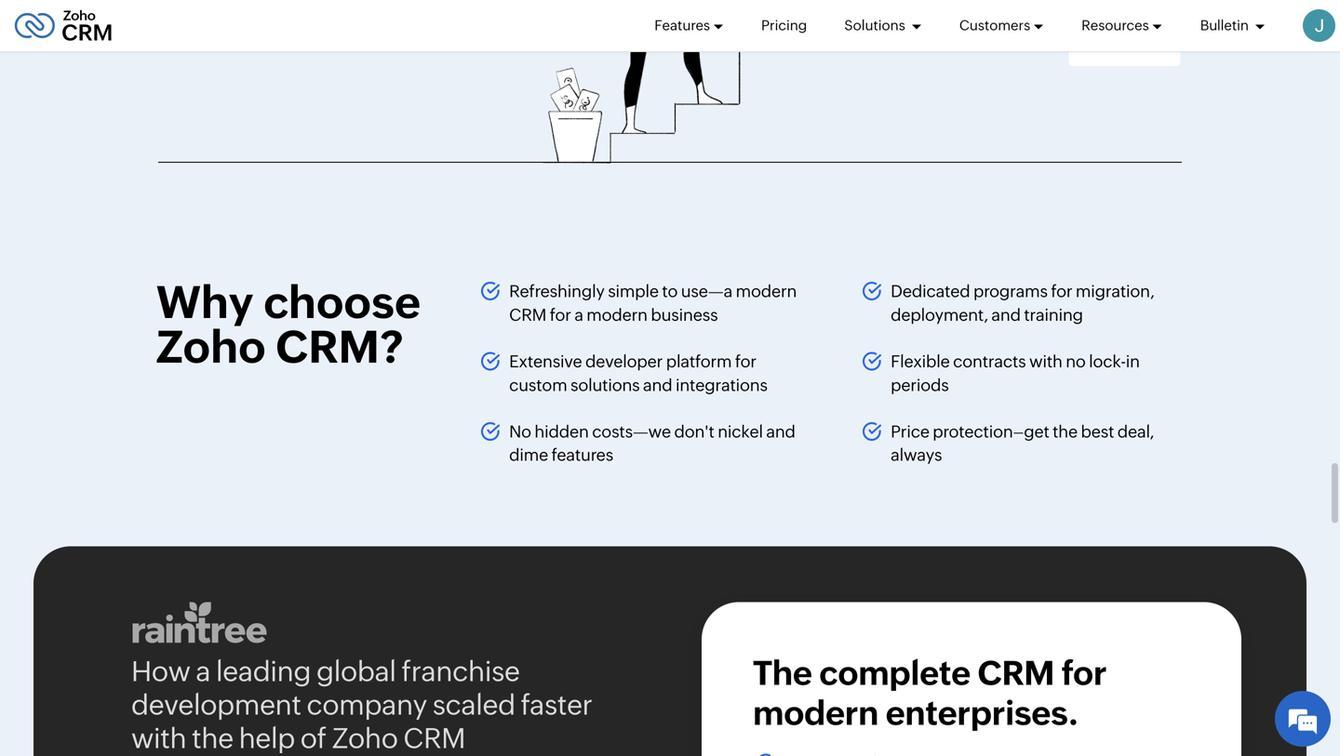 Task type: vqa. For each thing, say whether or not it's contained in the screenshot.
Advanced
no



Task type: locate. For each thing, give the bounding box(es) containing it.
bulletin link
[[1201, 0, 1266, 51]]

crm inside the complete crm for modern enterprises.
[[978, 654, 1055, 693]]

features
[[655, 17, 710, 34]]

zoho
[[156, 322, 266, 373], [332, 723, 398, 755]]

franchise
[[402, 656, 520, 688]]

crm inside refreshingly simple to use—a modern crm for a modern business
[[509, 306, 547, 325]]

for
[[1051, 282, 1073, 301], [550, 306, 571, 325], [735, 352, 757, 372], [1062, 654, 1107, 693]]

and down developer
[[643, 376, 673, 395]]

crm down refreshingly
[[509, 306, 547, 325]]

extensive developer platform for custom solutions and integrations
[[509, 352, 768, 395]]

resources link
[[1082, 0, 1163, 51]]

modern down the
[[753, 695, 879, 733]]

don't
[[674, 423, 715, 442]]

in
[[1126, 352, 1140, 372]]

a inside how a leading global franchise development company scaled faster with the help of
[[196, 656, 211, 688]]

a down refreshingly
[[575, 306, 584, 325]]

1 vertical spatial with
[[131, 723, 187, 755]]

dime
[[509, 446, 548, 465]]

1 horizontal spatial a
[[575, 306, 584, 325]]

features link
[[655, 0, 724, 51]]

the
[[1053, 423, 1078, 442], [192, 723, 233, 755]]

programs
[[974, 282, 1048, 301]]

modern inside the complete crm for modern enterprises.
[[753, 695, 879, 733]]

platform
[[666, 352, 732, 372]]

help
[[239, 723, 295, 755]]

1 vertical spatial the
[[192, 723, 233, 755]]

use—a
[[681, 282, 733, 301]]

1 horizontal spatial crm
[[509, 306, 547, 325]]

2 vertical spatial modern
[[753, 695, 879, 733]]

2 vertical spatial crm
[[403, 723, 466, 755]]

and right nickel
[[766, 423, 796, 442]]

and
[[992, 306, 1021, 325], [643, 376, 673, 395], [766, 423, 796, 442]]

0 horizontal spatial and
[[643, 376, 673, 395]]

with
[[1030, 352, 1063, 372], [131, 723, 187, 755]]

modern
[[736, 282, 797, 301], [587, 306, 648, 325], [753, 695, 879, 733]]

1 vertical spatial a
[[196, 656, 211, 688]]

resources
[[1082, 17, 1149, 34]]

how
[[131, 656, 190, 688]]

and for costs—we
[[766, 423, 796, 442]]

bulletin
[[1201, 17, 1252, 34]]

custom
[[509, 376, 567, 395]]

no
[[1066, 352, 1086, 372]]

1 vertical spatial and
[[643, 376, 673, 395]]

business
[[651, 306, 718, 325]]

periods
[[891, 376, 949, 395]]

development
[[131, 689, 301, 721]]

2 vertical spatial and
[[766, 423, 796, 442]]

0 horizontal spatial zoho
[[156, 322, 266, 373]]

0 vertical spatial and
[[992, 306, 1021, 325]]

for inside the complete crm for modern enterprises.
[[1062, 654, 1107, 693]]

1 horizontal spatial with
[[1030, 352, 1063, 372]]

global
[[317, 656, 396, 688]]

0 vertical spatial a
[[575, 306, 584, 325]]

zoho crm
[[332, 723, 466, 755]]

crm down scaled
[[403, 723, 466, 755]]

scaled
[[433, 689, 516, 721]]

with left no
[[1030, 352, 1063, 372]]

0 horizontal spatial a
[[196, 656, 211, 688]]

the
[[753, 654, 812, 693]]

leading
[[216, 656, 311, 688]]

deployment,
[[891, 306, 989, 325]]

extensive
[[509, 352, 582, 372]]

the left best
[[1053, 423, 1078, 442]]

modern right use—a
[[736, 282, 797, 301]]

0 vertical spatial zoho
[[156, 322, 266, 373]]

features
[[552, 446, 614, 465]]

0 vertical spatial modern
[[736, 282, 797, 301]]

1 vertical spatial crm
[[978, 654, 1055, 693]]

0 horizontal spatial the
[[192, 723, 233, 755]]

zoho inside why choose zoho crm?
[[156, 322, 266, 373]]

dedicated
[[891, 282, 970, 301]]

lock-
[[1089, 352, 1126, 372]]

and for for
[[992, 306, 1021, 325]]

0 vertical spatial the
[[1053, 423, 1078, 442]]

for inside extensive developer platform for custom solutions and integrations
[[735, 352, 757, 372]]

and inside dedicated programs for migration, deployment, and training
[[992, 306, 1021, 325]]

how a leading global franchise development company scaled faster with the help of
[[131, 656, 593, 755]]

the down "development"
[[192, 723, 233, 755]]

1 horizontal spatial and
[[766, 423, 796, 442]]

crm
[[509, 306, 547, 325], [978, 654, 1055, 693], [403, 723, 466, 755]]

john smith image
[[1303, 9, 1336, 42]]

customers
[[960, 17, 1031, 34]]

solutions
[[571, 376, 640, 395]]

1 horizontal spatial zoho
[[332, 723, 398, 755]]

with down "development"
[[131, 723, 187, 755]]

2 horizontal spatial crm
[[978, 654, 1055, 693]]

1 horizontal spatial the
[[1053, 423, 1078, 442]]

protection–get
[[933, 423, 1050, 442]]

0 vertical spatial with
[[1030, 352, 1063, 372]]

integrations
[[676, 376, 768, 395]]

0 vertical spatial crm
[[509, 306, 547, 325]]

refreshingly
[[509, 282, 605, 301]]

crm up enterprises.
[[978, 654, 1055, 693]]

modern down simple
[[587, 306, 648, 325]]

2 horizontal spatial and
[[992, 306, 1021, 325]]

always
[[891, 446, 942, 465]]

no
[[509, 423, 532, 442]]

pricing link
[[762, 0, 807, 51]]

a up "development"
[[196, 656, 211, 688]]

a
[[575, 306, 584, 325], [196, 656, 211, 688]]

0 horizontal spatial with
[[131, 723, 187, 755]]

and down the programs
[[992, 306, 1021, 325]]

and inside no hidden costs—we don't nickel and dime features
[[766, 423, 796, 442]]



Task type: describe. For each thing, give the bounding box(es) containing it.
flexible contracts with no lock-in periods
[[891, 352, 1140, 395]]

modern for how a leading global franchise development company scaled faster with the help of
[[753, 695, 879, 733]]

why choose zoho crm?
[[156, 277, 421, 373]]

developer
[[586, 352, 663, 372]]

1 vertical spatial modern
[[587, 306, 648, 325]]

flexible
[[891, 352, 950, 372]]

0 horizontal spatial crm
[[403, 723, 466, 755]]

contracts
[[953, 352, 1026, 372]]

simple
[[608, 282, 659, 301]]

solutions link
[[845, 0, 922, 51]]

price protection–get the best deal, always
[[891, 423, 1155, 465]]

solutions
[[845, 17, 908, 34]]

price
[[891, 423, 930, 442]]

hidden
[[535, 423, 589, 442]]

with inside flexible contracts with no lock-in periods
[[1030, 352, 1063, 372]]

with inside how a leading global franchise development company scaled faster with the help of
[[131, 723, 187, 755]]

choose
[[264, 277, 421, 328]]

the complete crm for modern enterprises.
[[753, 654, 1107, 733]]

the inside price protection–get the best deal, always
[[1053, 423, 1078, 442]]

a inside refreshingly simple to use—a modern crm for a modern business
[[575, 306, 584, 325]]

for inside dedicated programs for migration, deployment, and training
[[1051, 282, 1073, 301]]

best
[[1081, 423, 1115, 442]]

nickel
[[718, 423, 763, 442]]

pricing
[[762, 17, 807, 34]]

zoho crm logo image
[[14, 5, 113, 46]]

and inside extensive developer platform for custom solutions and integrations
[[643, 376, 673, 395]]

complete
[[819, 654, 971, 693]]

modern for zoho crm?
[[736, 282, 797, 301]]

the inside how a leading global franchise development company scaled faster with the help of
[[192, 723, 233, 755]]

crm integrations - crm marketplace image
[[706, 0, 1181, 66]]

dedicated programs for migration, deployment, and training
[[891, 282, 1155, 325]]

of
[[300, 723, 327, 755]]

migration,
[[1076, 282, 1155, 301]]

training
[[1024, 306, 1084, 325]]

faster
[[521, 689, 593, 721]]

to
[[662, 282, 678, 301]]

costs—we
[[592, 423, 671, 442]]

deal,
[[1118, 423, 1155, 442]]

crm?
[[276, 322, 403, 373]]

1 vertical spatial zoho
[[332, 723, 398, 755]]

no hidden costs—we don't nickel and dime features
[[509, 423, 796, 465]]

why
[[156, 277, 254, 328]]

company
[[307, 689, 427, 721]]

enterprises.
[[886, 695, 1079, 733]]

for inside refreshingly simple to use—a modern crm for a modern business
[[550, 306, 571, 325]]

refreshingly simple to use—a modern crm for a modern business
[[509, 282, 797, 325]]



